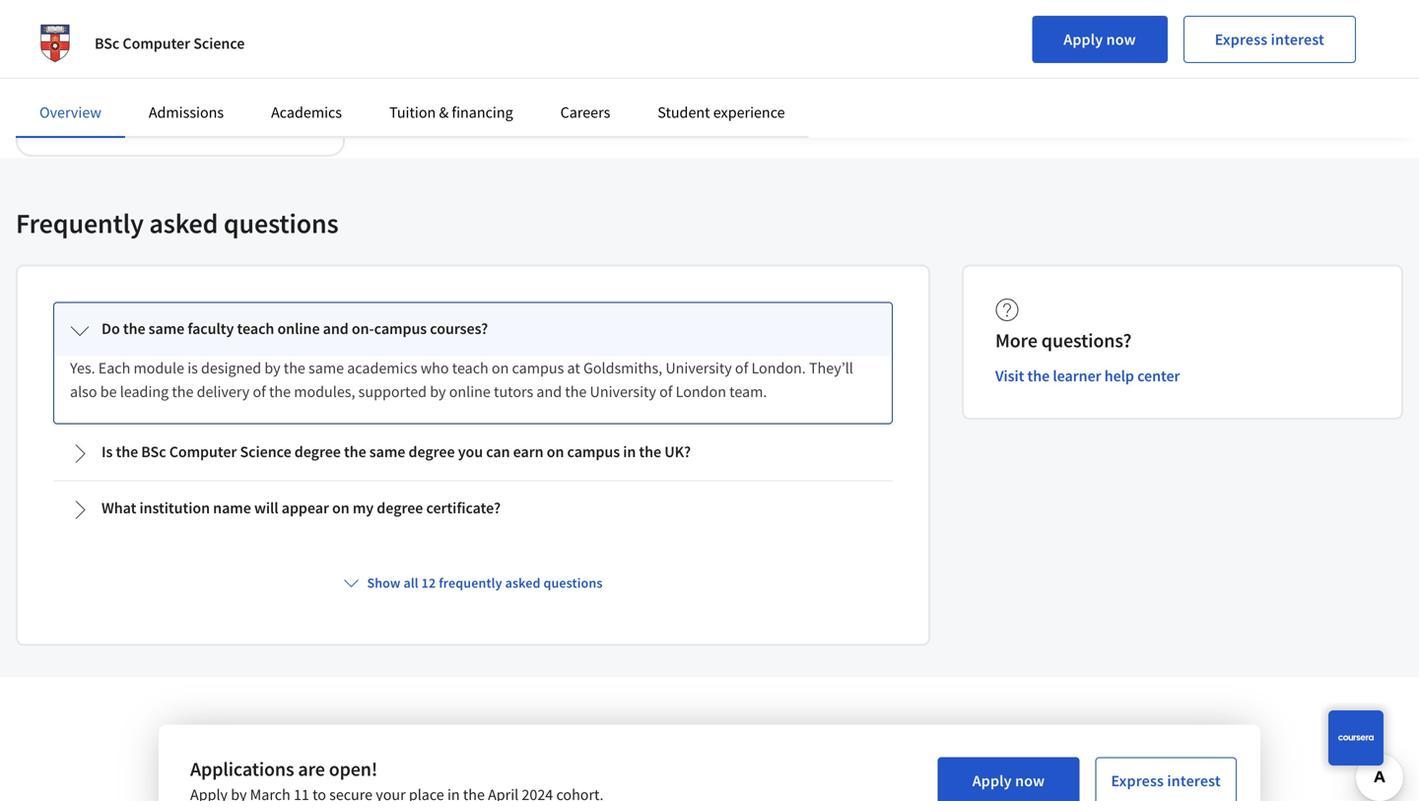 Task type: describe. For each thing, give the bounding box(es) containing it.
2 horizontal spatial of
[[735, 358, 748, 378]]

1 horizontal spatial university
[[666, 358, 732, 378]]

tutors
[[494, 382, 533, 402]]

module
[[134, 358, 184, 378]]

help
[[1104, 366, 1134, 386]]

and inside yes. each module is designed by the same academics who teach on campus at goldsmiths, university of london. they'll also be leading the delivery of the modules, supported by online tutors and the university of london team.
[[536, 382, 562, 402]]

overview link
[[39, 102, 101, 122]]

beginner · specialization
[[34, 120, 175, 138]]

are
[[298, 757, 325, 782]]

earn
[[513, 442, 544, 462]]

visit
[[995, 366, 1024, 386]]

at
[[567, 358, 580, 378]]

london
[[676, 382, 726, 402]]

science inside dropdown button
[[240, 442, 291, 462]]

tuition & financing
[[389, 102, 513, 122]]

to
[[121, 29, 135, 48]]

questions?
[[1041, 328, 1132, 353]]

visit the learner help center link
[[995, 366, 1180, 386]]

careers
[[560, 102, 610, 122]]

what institution name will appear on my degree certificate?‎
[[102, 498, 501, 518]]

0 vertical spatial asked
[[149, 206, 218, 241]]

is
[[187, 358, 198, 378]]

frequently
[[439, 574, 502, 592]]

team.
[[729, 382, 767, 402]]

student experience link
[[658, 102, 785, 122]]

0 vertical spatial apply now button
[[1032, 16, 1168, 63]]

is
[[102, 442, 113, 462]]

online inside yes. each module is designed by the same academics who teach on campus at goldsmiths, university of london. they'll also be leading the delivery of the modules, supported by online tutors and the university of london team.
[[449, 382, 491, 402]]

institution
[[139, 498, 210, 518]]

careers link
[[560, 102, 610, 122]]

my
[[353, 498, 374, 518]]

frequently
[[16, 206, 144, 241]]

2 horizontal spatial on
[[547, 442, 564, 462]]

academics
[[271, 102, 342, 122]]

apply for top apply now button
[[1064, 30, 1103, 49]]

designed
[[201, 358, 261, 378]]

1 horizontal spatial of
[[659, 382, 673, 402]]

show all 12 frequently asked questions
[[367, 574, 603, 592]]

show all 12 frequently asked questions button
[[336, 565, 611, 601]]

questions inside dropdown button
[[543, 574, 603, 592]]

0 vertical spatial by
[[264, 358, 280, 378]]

degree up appear
[[294, 442, 341, 462]]

learner
[[1053, 366, 1101, 386]]

admissions link
[[149, 102, 224, 122]]

goldsmiths,
[[583, 358, 662, 378]]

and inside introduction to computer science and programming
[[264, 29, 290, 48]]

do the same faculty teach online and on-campus courses? button
[[54, 303, 892, 356]]

and inside dropdown button
[[323, 319, 349, 339]]

show
[[367, 574, 401, 592]]

campus inside yes. each module is designed by the same academics who teach on campus at goldsmiths, university of london. they'll also be leading the delivery of the modules, supported by online tutors and the university of london team.
[[512, 358, 564, 378]]

specialization
[[94, 120, 175, 138]]

you
[[458, 442, 483, 462]]

open!
[[329, 757, 378, 782]]

online inside dropdown button
[[277, 319, 320, 339]]

do the same faculty teach online and on-campus courses?
[[102, 319, 488, 339]]

teach inside yes. each module is designed by the same academics who teach on campus at goldsmiths, university of london. they'll also be leading the delivery of the modules, supported by online tutors and the university of london team.
[[452, 358, 489, 378]]

tuition & financing link
[[389, 102, 513, 122]]

1 vertical spatial apply now button
[[938, 757, 1079, 801]]

2 vertical spatial campus
[[567, 442, 620, 462]]

interest for express interest button related to top apply now button
[[1271, 30, 1324, 49]]

in
[[623, 442, 636, 462]]

more questions?
[[995, 328, 1132, 353]]

applications are open!
[[190, 757, 378, 782]]

12
[[421, 574, 436, 592]]

appear
[[282, 498, 329, 518]]

yes.
[[70, 358, 95, 378]]

get ready for computer science
[[34, 85, 212, 103]]

the down at at top
[[565, 382, 587, 402]]

on-
[[352, 319, 374, 339]]

will
[[254, 498, 278, 518]]

academics link
[[271, 102, 342, 122]]

apply now for the bottom apply now button
[[972, 771, 1045, 791]]

do
[[102, 319, 120, 339]]

interest for express interest button related to the bottom apply now button
[[1167, 771, 1221, 791]]

supported
[[358, 382, 427, 402]]

student experience
[[658, 102, 785, 122]]

0 horizontal spatial of
[[253, 382, 266, 402]]

apply now for top apply now button
[[1064, 30, 1136, 49]]

they'll
[[809, 358, 853, 378]]

the right is in the bottom of the page
[[116, 442, 138, 462]]

asked inside dropdown button
[[505, 574, 541, 592]]

express interest for express interest button related to top apply now button
[[1215, 30, 1324, 49]]

express interest for express interest button related to the bottom apply now button
[[1111, 771, 1221, 791]]

computer
[[110, 85, 166, 103]]

collapsed list
[[49, 298, 897, 542]]

the right visit
[[1027, 366, 1050, 386]]

express interest button for the bottom apply now button
[[1095, 757, 1237, 801]]

computer up "computer"
[[123, 34, 190, 53]]

ready
[[56, 85, 89, 103]]

now for the bottom apply now button
[[1015, 771, 1045, 791]]

computer inside dropdown button
[[169, 442, 237, 462]]

bsc computer science
[[95, 34, 245, 53]]

degree inside what institution name will appear on my degree certificate?‎ dropdown button
[[377, 498, 423, 518]]

science
[[169, 85, 212, 103]]



Task type: vqa. For each thing, say whether or not it's contained in the screenshot.
Campus in YES. EACH MODULE IS DESIGNED BY THE SAME ACADEMICS WHO TEACH ON CAMPUS AT GOLDSMITHS, UNIVERSITY OF LONDON. THEY'LL ALSO BE LEADING THE DELIVERY OF THE MODULES, SUPPORTED BY ONLINE TUTORS AND THE UNIVERSITY OF LONDON TEAM.
yes



Task type: locate. For each thing, give the bounding box(es) containing it.
university down goldsmiths,
[[590, 382, 656, 402]]

0 horizontal spatial apply
[[972, 771, 1012, 791]]

2 vertical spatial on
[[332, 498, 350, 518]]

on left "my"
[[332, 498, 350, 518]]

express interest button for top apply now button
[[1183, 16, 1356, 63]]

1 vertical spatial same
[[309, 358, 344, 378]]

1 vertical spatial and
[[323, 319, 349, 339]]

1 horizontal spatial on
[[492, 358, 509, 378]]

science
[[209, 29, 261, 48], [193, 34, 245, 53], [240, 442, 291, 462]]

teach inside do the same faculty teach online and on-campus courses? dropdown button
[[237, 319, 274, 339]]

2 vertical spatial and
[[536, 382, 562, 402]]

&
[[439, 102, 449, 122]]

what institution name will appear on my degree certificate?‎ button
[[54, 482, 892, 536]]

interest
[[1271, 30, 1324, 49], [1167, 771, 1221, 791]]

online left on-
[[277, 319, 320, 339]]

0 horizontal spatial teach
[[237, 319, 274, 339]]

is the bsc computer science degree the same degree you can earn on campus in the uk?‎
[[102, 442, 691, 462]]

0 vertical spatial express
[[1215, 30, 1268, 49]]

modules,
[[294, 382, 355, 402]]

0 horizontal spatial online
[[277, 319, 320, 339]]

on inside yes. each module is designed by the same academics who teach on campus at goldsmiths, university of london. they'll also be leading the delivery of the modules, supported by online tutors and the university of london team.
[[492, 358, 509, 378]]

same down the supported
[[369, 442, 405, 462]]

university
[[666, 358, 732, 378], [590, 382, 656, 402]]

also
[[70, 382, 97, 402]]

0 vertical spatial express interest
[[1215, 30, 1324, 49]]

1 vertical spatial questions
[[543, 574, 603, 592]]

get
[[34, 85, 53, 103]]

visit the learner help center
[[995, 366, 1180, 386]]

of right delivery
[[253, 382, 266, 402]]

of
[[735, 358, 748, 378], [253, 382, 266, 402], [659, 382, 673, 402]]

0 horizontal spatial apply now
[[972, 771, 1045, 791]]

0 horizontal spatial and
[[264, 29, 290, 48]]

now
[[1106, 30, 1136, 49], [1015, 771, 1045, 791]]

1 horizontal spatial apply now
[[1064, 30, 1136, 49]]

express for express interest button related to the bottom apply now button
[[1111, 771, 1164, 791]]

financing
[[452, 102, 513, 122]]

each
[[98, 358, 130, 378]]

delivery
[[197, 382, 250, 402]]

experience
[[713, 102, 785, 122]]

0 horizontal spatial now
[[1015, 771, 1045, 791]]

introduction
[[34, 29, 118, 48]]

same for designed
[[309, 358, 344, 378]]

1 vertical spatial campus
[[512, 358, 564, 378]]

0 vertical spatial apply
[[1064, 30, 1103, 49]]

1 vertical spatial express interest button
[[1095, 757, 1237, 801]]

1 horizontal spatial asked
[[505, 574, 541, 592]]

computer inside introduction to computer science and programming
[[139, 29, 206, 48]]

leading
[[120, 382, 169, 402]]

introduction to computer science and programming link
[[34, 29, 327, 68]]

and right the tutors
[[536, 382, 562, 402]]

and up academics on the top
[[264, 29, 290, 48]]

by right designed in the top left of the page
[[264, 358, 280, 378]]

same inside yes. each module is designed by the same academics who teach on campus at goldsmiths, university of london. they'll also be leading the delivery of the modules, supported by online tutors and the university of london team.
[[309, 358, 344, 378]]

of left london
[[659, 382, 673, 402]]

center
[[1137, 366, 1180, 386]]

university of london logo image
[[32, 20, 79, 67]]

express for express interest button related to top apply now button
[[1215, 30, 1268, 49]]

2 vertical spatial same
[[369, 442, 405, 462]]

same up 'module'
[[148, 319, 185, 339]]

1 vertical spatial bsc
[[141, 442, 166, 462]]

1 horizontal spatial bsc
[[141, 442, 166, 462]]

0 vertical spatial university
[[666, 358, 732, 378]]

1 horizontal spatial by
[[430, 382, 446, 402]]

1 vertical spatial express
[[1111, 771, 1164, 791]]

academics
[[347, 358, 417, 378]]

1 vertical spatial apply now
[[972, 771, 1045, 791]]

the
[[123, 319, 145, 339], [284, 358, 305, 378], [1027, 366, 1050, 386], [172, 382, 194, 402], [269, 382, 291, 402], [565, 382, 587, 402], [116, 442, 138, 462], [344, 442, 366, 462], [639, 442, 661, 462]]

apply
[[1064, 30, 1103, 49], [972, 771, 1012, 791]]

0 horizontal spatial university
[[590, 382, 656, 402]]

same for science
[[369, 442, 405, 462]]

the up modules,
[[284, 358, 305, 378]]

0 vertical spatial bsc
[[95, 34, 120, 53]]

the down is
[[172, 382, 194, 402]]

1 vertical spatial teach
[[452, 358, 489, 378]]

teach right 'faculty'
[[237, 319, 274, 339]]

programming
[[34, 48, 126, 68]]

campus up the tutors
[[512, 358, 564, 378]]

degree right "my"
[[377, 498, 423, 518]]

now for top apply now button
[[1106, 30, 1136, 49]]

the up "my"
[[344, 442, 366, 462]]

by
[[264, 358, 280, 378], [430, 382, 446, 402]]

1 vertical spatial on
[[547, 442, 564, 462]]

1 vertical spatial asked
[[505, 574, 541, 592]]

can
[[486, 442, 510, 462]]

1 vertical spatial now
[[1015, 771, 1045, 791]]

name
[[213, 498, 251, 518]]

bsc inside is the bsc computer science degree the same degree you can earn on campus in the uk?‎ dropdown button
[[141, 442, 166, 462]]

1 vertical spatial interest
[[1167, 771, 1221, 791]]

apply now button
[[1032, 16, 1168, 63], [938, 757, 1079, 801]]

same up modules,
[[309, 358, 344, 378]]

and left on-
[[323, 319, 349, 339]]

the right in on the left of the page
[[639, 442, 661, 462]]

degree left you
[[408, 442, 455, 462]]

the left modules,
[[269, 382, 291, 402]]

0 vertical spatial questions
[[224, 206, 339, 241]]

1 vertical spatial online
[[449, 382, 491, 402]]

of up team.
[[735, 358, 748, 378]]

asked
[[149, 206, 218, 241], [505, 574, 541, 592]]

1 horizontal spatial same
[[309, 358, 344, 378]]

who
[[420, 358, 449, 378]]

express interest
[[1215, 30, 1324, 49], [1111, 771, 1221, 791]]

express
[[1215, 30, 1268, 49], [1111, 771, 1164, 791]]

campus up academics
[[374, 319, 427, 339]]

bsc left to
[[95, 34, 120, 53]]

the right do at the left of the page
[[123, 319, 145, 339]]

0 vertical spatial and
[[264, 29, 290, 48]]

applications
[[190, 757, 294, 782]]

0 horizontal spatial on
[[332, 498, 350, 518]]

1 vertical spatial by
[[430, 382, 446, 402]]

0 vertical spatial teach
[[237, 319, 274, 339]]

0 horizontal spatial asked
[[149, 206, 218, 241]]

introduction to computer science and programming
[[34, 29, 290, 68]]

teach
[[237, 319, 274, 339], [452, 358, 489, 378]]

0 horizontal spatial bsc
[[95, 34, 120, 53]]

on up the tutors
[[492, 358, 509, 378]]

1 horizontal spatial online
[[449, 382, 491, 402]]

uk?‎
[[664, 442, 691, 462]]

on
[[492, 358, 509, 378], [547, 442, 564, 462], [332, 498, 350, 518]]

campus
[[374, 319, 427, 339], [512, 358, 564, 378], [567, 442, 620, 462]]

apply now
[[1064, 30, 1136, 49], [972, 771, 1045, 791]]

science inside introduction to computer science and programming
[[209, 29, 261, 48]]

2 horizontal spatial campus
[[567, 442, 620, 462]]

0 vertical spatial on
[[492, 358, 509, 378]]

on right earn
[[547, 442, 564, 462]]

0 vertical spatial same
[[148, 319, 185, 339]]

1 horizontal spatial campus
[[512, 358, 564, 378]]

1 vertical spatial apply
[[972, 771, 1012, 791]]

0 horizontal spatial by
[[264, 358, 280, 378]]

same
[[148, 319, 185, 339], [309, 358, 344, 378], [369, 442, 405, 462]]

1 horizontal spatial interest
[[1271, 30, 1324, 49]]

be
[[100, 382, 117, 402]]

campus left in on the left of the page
[[567, 442, 620, 462]]

for
[[91, 85, 107, 103]]

is the bsc computer science degree the same degree you can earn on campus in the uk?‎ button
[[54, 426, 892, 479]]

beginner
[[34, 120, 85, 138]]

0 vertical spatial apply now
[[1064, 30, 1136, 49]]

·
[[88, 120, 92, 138]]

1 vertical spatial express interest
[[1111, 771, 1221, 791]]

admissions
[[149, 102, 224, 122]]

questions
[[224, 206, 339, 241], [543, 574, 603, 592]]

0 vertical spatial online
[[277, 319, 320, 339]]

all
[[404, 574, 419, 592]]

computer up institution
[[169, 442, 237, 462]]

express interest button
[[1183, 16, 1356, 63], [1095, 757, 1237, 801]]

0 horizontal spatial same
[[148, 319, 185, 339]]

2 horizontal spatial same
[[369, 442, 405, 462]]

1 horizontal spatial apply
[[1064, 30, 1103, 49]]

computer right to
[[139, 29, 206, 48]]

tuition
[[389, 102, 436, 122]]

0 horizontal spatial express
[[1111, 771, 1164, 791]]

1 horizontal spatial express
[[1215, 30, 1268, 49]]

1 horizontal spatial questions
[[543, 574, 603, 592]]

more
[[995, 328, 1038, 353]]

0 vertical spatial now
[[1106, 30, 1136, 49]]

1 horizontal spatial now
[[1106, 30, 1136, 49]]

teach right who
[[452, 358, 489, 378]]

1 horizontal spatial and
[[323, 319, 349, 339]]

0 horizontal spatial campus
[[374, 319, 427, 339]]

1 vertical spatial university
[[590, 382, 656, 402]]

frequently asked questions
[[16, 206, 339, 241]]

degree
[[294, 442, 341, 462], [408, 442, 455, 462], [377, 498, 423, 518]]

what
[[102, 498, 136, 518]]

student
[[658, 102, 710, 122]]

apply for the bottom apply now button
[[972, 771, 1012, 791]]

1 horizontal spatial teach
[[452, 358, 489, 378]]

yes. each module is designed by the same academics who teach on campus at goldsmiths, university of london. they'll also be leading the delivery of the modules, supported by online tutors and the university of london team.
[[70, 358, 853, 402]]

bsc right is in the bottom of the page
[[141, 442, 166, 462]]

0 vertical spatial campus
[[374, 319, 427, 339]]

2 horizontal spatial and
[[536, 382, 562, 402]]

0 vertical spatial interest
[[1271, 30, 1324, 49]]

by down who
[[430, 382, 446, 402]]

university up london
[[666, 358, 732, 378]]

0 horizontal spatial interest
[[1167, 771, 1221, 791]]

0 horizontal spatial questions
[[224, 206, 339, 241]]

0 vertical spatial express interest button
[[1183, 16, 1356, 63]]

london.
[[751, 358, 806, 378]]

online left the tutors
[[449, 382, 491, 402]]

online
[[277, 319, 320, 339], [449, 382, 491, 402]]

certificate?‎
[[426, 498, 501, 518]]

faculty
[[188, 319, 234, 339]]

courses?
[[430, 319, 488, 339]]

overview
[[39, 102, 101, 122]]



